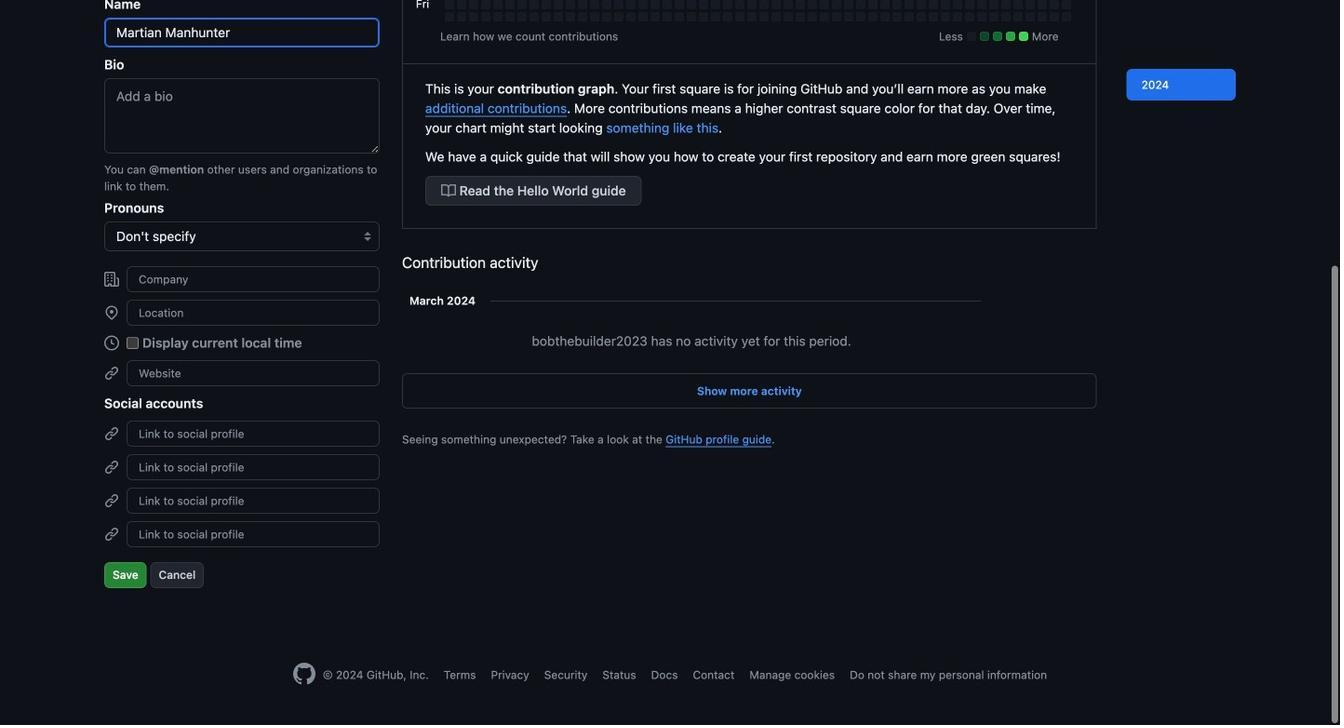 Task type: describe. For each thing, give the bounding box(es) containing it.
1 social account image from the top
[[104, 426, 119, 441]]

link image
[[104, 366, 119, 381]]

location image
[[104, 305, 119, 320]]

homepage image
[[293, 663, 315, 685]]

Location field
[[127, 300, 380, 326]]

Add a bio text field
[[104, 78, 380, 154]]

2 social account image from the top
[[104, 527, 119, 542]]

2 link to social profile text field from the top
[[127, 488, 380, 514]]

1 social account image from the top
[[104, 493, 119, 508]]

book image
[[441, 183, 456, 198]]



Task type: locate. For each thing, give the bounding box(es) containing it.
1 vertical spatial link to social profile text field
[[127, 521, 380, 547]]

1 vertical spatial social account image
[[104, 527, 119, 542]]

0 vertical spatial link to social profile text field
[[127, 454, 380, 480]]

None checkbox
[[127, 337, 139, 349]]

0 vertical spatial social account image
[[104, 426, 119, 441]]

1 link to social profile text field from the top
[[127, 454, 380, 480]]

1 vertical spatial link to social profile text field
[[127, 488, 380, 514]]

2 link to social profile text field from the top
[[127, 521, 380, 547]]

Name field
[[104, 18, 380, 47]]

0 vertical spatial social account image
[[104, 493, 119, 508]]

Company field
[[127, 266, 380, 292]]

social account image
[[104, 426, 119, 441], [104, 460, 119, 475]]

social account image
[[104, 493, 119, 508], [104, 527, 119, 542]]

link to social profile text field for second social account image from the bottom
[[127, 421, 380, 447]]

Link to social profile text field
[[127, 421, 380, 447], [127, 521, 380, 547]]

organization image
[[104, 272, 119, 287]]

1 link to social profile text field from the top
[[127, 421, 380, 447]]

1 vertical spatial social account image
[[104, 460, 119, 475]]

0 vertical spatial link to social profile text field
[[127, 421, 380, 447]]

Link to social profile text field
[[127, 454, 380, 480], [127, 488, 380, 514]]

cell
[[445, 0, 454, 9], [457, 0, 466, 9], [469, 0, 478, 9], [481, 0, 491, 9], [493, 0, 503, 9], [505, 0, 515, 9], [518, 0, 527, 9], [530, 0, 539, 9], [542, 0, 551, 9], [554, 0, 563, 9], [566, 0, 575, 9], [578, 0, 587, 9], [590, 0, 599, 9], [602, 0, 612, 9], [614, 0, 624, 9], [626, 0, 636, 9], [639, 0, 648, 9], [651, 0, 660, 9], [663, 0, 672, 9], [675, 0, 684, 9], [687, 0, 696, 9], [699, 0, 708, 9], [711, 0, 720, 9], [723, 0, 733, 9], [735, 0, 745, 9], [747, 0, 757, 9], [760, 0, 769, 9], [772, 0, 781, 9], [784, 0, 793, 9], [796, 0, 805, 9], [808, 0, 817, 9], [820, 0, 829, 9], [832, 0, 842, 9], [844, 0, 854, 9], [856, 0, 866, 9], [869, 0, 878, 9], [881, 0, 890, 9], [893, 0, 902, 9], [905, 0, 914, 9], [917, 0, 926, 9], [929, 0, 938, 9], [941, 0, 950, 9], [953, 0, 963, 9], [965, 0, 975, 9], [977, 0, 987, 9], [990, 0, 999, 9], [1002, 0, 1011, 9], [1014, 0, 1023, 9], [1026, 0, 1035, 9], [1038, 0, 1047, 9], [1050, 0, 1059, 9], [1062, 0, 1071, 9], [445, 12, 454, 21], [457, 12, 466, 21], [469, 12, 478, 21], [481, 12, 491, 21], [493, 12, 503, 21], [505, 12, 515, 21], [518, 12, 527, 21], [530, 12, 539, 21], [542, 12, 551, 21], [554, 12, 563, 21], [566, 12, 575, 21], [578, 12, 587, 21], [590, 12, 599, 21], [602, 12, 612, 21], [614, 12, 624, 21], [626, 12, 636, 21], [639, 12, 648, 21], [651, 12, 660, 21], [663, 12, 672, 21], [675, 12, 684, 21], [687, 12, 696, 21], [699, 12, 708, 21], [711, 12, 720, 21], [723, 12, 733, 21], [735, 12, 745, 21], [747, 12, 757, 21], [760, 12, 769, 21], [772, 12, 781, 21], [784, 12, 793, 21], [796, 12, 805, 21], [808, 12, 817, 21], [820, 12, 829, 21], [832, 12, 842, 21], [844, 12, 854, 21], [856, 12, 866, 21], [869, 12, 878, 21], [881, 12, 890, 21], [893, 12, 902, 21], [905, 12, 914, 21], [917, 12, 926, 21], [929, 12, 938, 21], [941, 12, 950, 21], [953, 12, 963, 21], [965, 12, 975, 21], [977, 12, 987, 21], [990, 12, 999, 21], [1002, 12, 1011, 21], [1014, 12, 1023, 21], [1026, 12, 1035, 21], [1038, 12, 1047, 21], [1050, 12, 1059, 21], [1062, 12, 1071, 21]]

2 social account image from the top
[[104, 460, 119, 475]]

clock image
[[104, 336, 119, 351]]

Website field
[[127, 360, 380, 386]]

link to social profile text field for first social account icon from the bottom of the page
[[127, 521, 380, 547]]



Task type: vqa. For each thing, say whether or not it's contained in the screenshot.
first Social account image from the bottom of the page
yes



